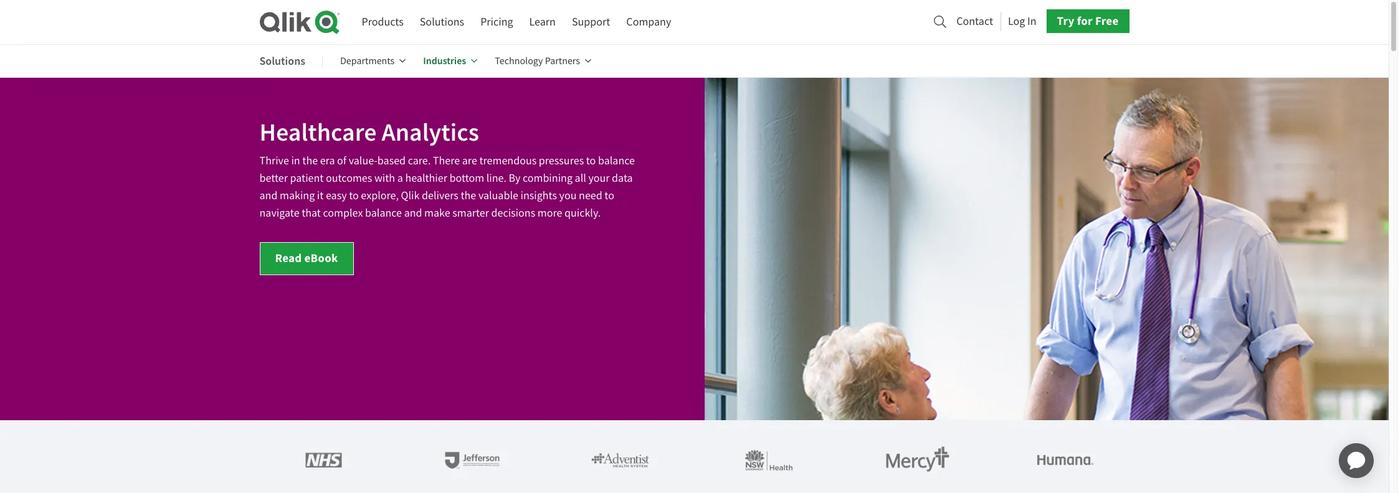 Task type: describe. For each thing, give the bounding box(es) containing it.
for
[[1077, 13, 1093, 29]]

outcomes
[[326, 171, 372, 186]]

1 horizontal spatial to
[[586, 154, 596, 168]]

solutions menu bar
[[260, 46, 609, 76]]

read
[[275, 251, 302, 266]]

contact
[[957, 14, 993, 29]]

valuable
[[479, 189, 518, 203]]

data
[[612, 171, 633, 186]]

healthier
[[405, 171, 447, 186]]

technology partners link
[[495, 46, 591, 76]]

0 horizontal spatial to
[[349, 189, 359, 203]]

products link
[[362, 11, 404, 34]]

making
[[280, 189, 315, 203]]

tremendous
[[479, 154, 537, 168]]

in
[[291, 154, 300, 168]]

solutions link
[[420, 11, 464, 34]]

value-
[[349, 154, 378, 168]]

0 horizontal spatial and
[[260, 189, 278, 203]]

it
[[317, 189, 324, 203]]

support link
[[572, 11, 610, 34]]

0 horizontal spatial the
[[302, 154, 318, 168]]

departments
[[340, 55, 395, 67]]

analytics
[[382, 116, 479, 149]]

that
[[302, 206, 321, 221]]

by
[[509, 171, 521, 186]]

industries
[[423, 54, 466, 67]]

pricing link
[[481, 11, 513, 34]]

solutions for solutions link
[[420, 15, 464, 29]]

a
[[397, 171, 403, 186]]

menu bar inside qlik main element
[[362, 11, 671, 34]]

thrive
[[260, 154, 289, 168]]

click on this image to watch the nhs video image
[[268, 436, 380, 486]]

line.
[[487, 171, 507, 186]]

read ebook link
[[260, 242, 354, 275]]

quickly.
[[565, 206, 601, 221]]

partners
[[545, 55, 580, 67]]

decisions
[[491, 206, 535, 221]]

technology
[[495, 55, 543, 67]]

company link
[[627, 11, 671, 34]]

make
[[424, 206, 450, 221]]

free
[[1095, 13, 1119, 29]]

try for free
[[1057, 13, 1119, 29]]

care.
[[408, 154, 431, 168]]

smarter
[[453, 206, 489, 221]]

products
[[362, 15, 404, 29]]

solutions for the solutions menu bar
[[260, 53, 305, 68]]

need
[[579, 189, 602, 203]]

contact link
[[957, 11, 993, 32]]

go to the home page. image
[[260, 10, 339, 34]]

read ebook
[[275, 251, 338, 266]]

navigate
[[260, 206, 300, 221]]

2 horizontal spatial to
[[605, 189, 614, 203]]

click on this image to watch the jefferson video image
[[416, 436, 528, 486]]

more
[[538, 206, 562, 221]]

try
[[1057, 13, 1075, 29]]

departments link
[[340, 46, 406, 76]]

there
[[433, 154, 460, 168]]

pricing
[[481, 15, 513, 29]]

pressures
[[539, 154, 584, 168]]

healthcare analytics thrive in the era of value-based care. there are tremendous pressures to balance better patient outcomes with a healthier bottom line. by combining all your data and making it easy to explore, qlik delivers the valuable insights you need to navigate that complex balance and make smarter decisions more quickly.
[[260, 116, 635, 221]]



Task type: locate. For each thing, give the bounding box(es) containing it.
solutions down go to the home page. image
[[260, 53, 305, 68]]

balance down explore,
[[365, 206, 402, 221]]

1 vertical spatial and
[[404, 206, 422, 221]]

the
[[302, 154, 318, 168], [461, 189, 476, 203]]

log in link
[[1008, 11, 1037, 32]]

1 vertical spatial the
[[461, 189, 476, 203]]

0 vertical spatial solutions
[[420, 15, 464, 29]]

menu bar
[[362, 11, 671, 34]]

log
[[1008, 14, 1025, 29]]

click on this image to watch the adventist video image
[[564, 436, 676, 486]]

solutions inside menu bar
[[260, 53, 305, 68]]

based
[[378, 154, 406, 168]]

the right in
[[302, 154, 318, 168]]

application
[[1324, 429, 1389, 494]]

to right easy
[[349, 189, 359, 203]]

0 horizontal spatial balance
[[365, 206, 402, 221]]

0 vertical spatial the
[[302, 154, 318, 168]]

bottom
[[450, 171, 484, 186]]

industries link
[[423, 46, 477, 76]]

era
[[320, 154, 335, 168]]

all
[[575, 171, 586, 186]]

and down the "qlik"
[[404, 206, 422, 221]]

company
[[627, 15, 671, 29]]

better
[[260, 171, 288, 186]]

try for free link
[[1047, 10, 1130, 33]]

balance
[[598, 154, 635, 168], [365, 206, 402, 221]]

insights
[[521, 189, 557, 203]]

1 horizontal spatial the
[[461, 189, 476, 203]]

you
[[559, 189, 577, 203]]

are
[[462, 154, 477, 168]]

menu bar containing products
[[362, 11, 671, 34]]

0 horizontal spatial solutions
[[260, 53, 305, 68]]

click on this image to watch the mercy video image
[[861, 436, 973, 486]]

support
[[572, 15, 610, 29]]

qlik
[[401, 189, 420, 203]]

1 horizontal spatial solutions
[[420, 15, 464, 29]]

healthcare
[[260, 116, 377, 149]]

of
[[337, 154, 347, 168]]

1 horizontal spatial and
[[404, 206, 422, 221]]

0 vertical spatial and
[[260, 189, 278, 203]]

explore,
[[361, 189, 399, 203]]

delivers
[[422, 189, 459, 203]]

ebook
[[304, 251, 338, 266]]

learn
[[529, 15, 556, 29]]

to up the your
[[586, 154, 596, 168]]

1 vertical spatial solutions
[[260, 53, 305, 68]]

1 vertical spatial balance
[[365, 206, 402, 221]]

technology partners
[[495, 55, 580, 67]]

learn link
[[529, 11, 556, 34]]

solutions
[[420, 15, 464, 29], [260, 53, 305, 68]]

humana logo image
[[1009, 436, 1121, 486]]

qlik main element
[[362, 10, 1130, 34]]

log in
[[1008, 14, 1037, 29]]

combining
[[523, 171, 573, 186]]

0 vertical spatial balance
[[598, 154, 635, 168]]

easy
[[326, 189, 347, 203]]

solutions inside menu bar
[[420, 15, 464, 29]]

1 horizontal spatial balance
[[598, 154, 635, 168]]

to
[[586, 154, 596, 168], [349, 189, 359, 203], [605, 189, 614, 203]]

your
[[589, 171, 610, 186]]

click on this image to watch the nsw video image
[[713, 436, 825, 486]]

complex
[[323, 206, 363, 221]]

the down bottom at the top of the page
[[461, 189, 476, 203]]

patient
[[290, 171, 324, 186]]

to right need
[[605, 189, 614, 203]]

solutions up the 'industries'
[[420, 15, 464, 29]]

and down better
[[260, 189, 278, 203]]

balance up "data"
[[598, 154, 635, 168]]

with
[[374, 171, 395, 186]]

in
[[1028, 14, 1037, 29]]

and
[[260, 189, 278, 203], [404, 206, 422, 221]]



Task type: vqa. For each thing, say whether or not it's contained in the screenshot.
Qlik image
no



